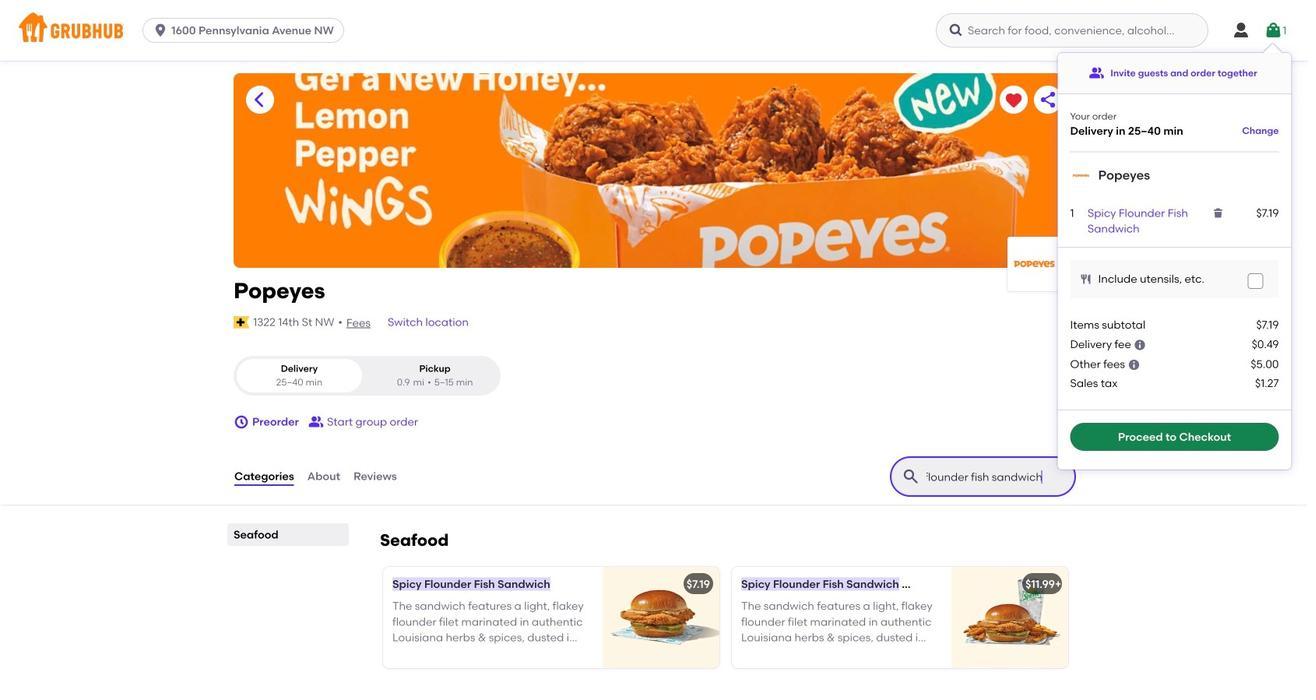 Task type: vqa. For each thing, say whether or not it's contained in the screenshot.
e,g. 555 Main St, New York NY 10018 search field
no



Task type: locate. For each thing, give the bounding box(es) containing it.
Search for food, convenience, alcohol... search field
[[936, 13, 1209, 48]]

0 horizontal spatial people icon image
[[308, 414, 324, 430]]

0 vertical spatial people icon image
[[1089, 65, 1105, 81]]

1 vertical spatial people icon image
[[308, 414, 324, 430]]

svg image
[[1265, 21, 1283, 40], [949, 23, 964, 38], [1213, 207, 1225, 219], [1080, 273, 1093, 285], [1252, 276, 1261, 286], [1128, 359, 1141, 371], [234, 414, 249, 430]]

2 horizontal spatial svg image
[[1232, 21, 1251, 40]]

popeyes image
[[1071, 165, 1093, 186]]

1 horizontal spatial svg image
[[1134, 339, 1147, 352]]

share icon image
[[1039, 90, 1058, 109]]

search icon image
[[902, 467, 921, 486]]

main navigation navigation
[[0, 0, 1309, 61]]

tooltip
[[1058, 44, 1292, 470]]

caret left icon image
[[251, 90, 270, 109]]

popeyes logo image
[[1008, 237, 1063, 291]]

svg image
[[1232, 21, 1251, 40], [153, 23, 168, 38], [1134, 339, 1147, 352]]

Search Popeyes search field
[[926, 470, 1045, 484]]

people icon image
[[1089, 65, 1105, 81], [308, 414, 324, 430]]

spicy flounder fish sandwich image
[[603, 567, 720, 668]]

option group
[[234, 356, 501, 396]]



Task type: describe. For each thing, give the bounding box(es) containing it.
0 horizontal spatial svg image
[[153, 23, 168, 38]]

1 horizontal spatial people icon image
[[1089, 65, 1105, 81]]

spicy flounder fish sandwich combo image
[[952, 567, 1069, 668]]

subscription pass image
[[234, 316, 249, 329]]



